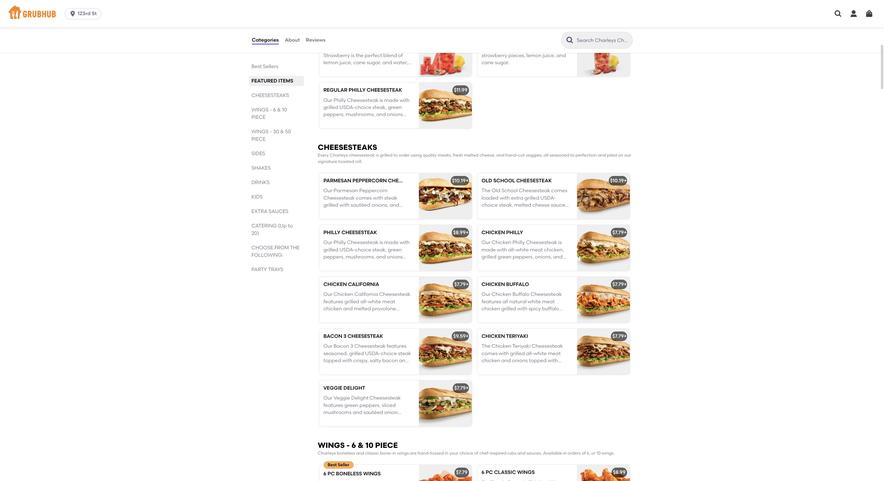 Task type: describe. For each thing, give the bounding box(es) containing it.
steak,
[[499, 202, 514, 208]]

chicken california
[[324, 282, 380, 288]]

all
[[544, 153, 549, 158]]

trays
[[268, 267, 284, 273]]

123rd st button
[[65, 8, 104, 19]]

123rd
[[78, 11, 91, 17]]

toasted inside the old school cheesesteak comes loaded with extra grilled usda- choice steak, melted cheese sauce, and sautéed onions on a toasted roll.
[[542, 210, 561, 216]]

1 horizontal spatial svg image
[[866, 10, 874, 18]]

regular strawberry lemonade
[[482, 35, 571, 41]]

$10.19 + for parmesan peppercorn cheesesteak
[[452, 178, 469, 184]]

wings for wings - 6 & 10 piece
[[252, 107, 269, 113]]

(up
[[278, 223, 287, 229]]

melted for the
[[515, 202, 532, 208]]

made
[[530, 45, 544, 51]]

meats,
[[438, 153, 452, 158]]

old school cheesesteak
[[482, 178, 552, 184]]

parmesan
[[324, 178, 352, 184]]

chicken for chicken teriyaki
[[482, 334, 505, 340]]

sauce,
[[551, 202, 567, 208]]

+ for chicken buffalo
[[624, 282, 627, 288]]

& for wings - 6 & 10 piece
[[277, 107, 281, 113]]

+ for old school cheesesteak
[[624, 178, 627, 184]]

the
[[290, 245, 300, 251]]

+ for parmesan peppercorn cheesesteak
[[466, 178, 469, 184]]

1 of from the left
[[475, 452, 479, 456]]

bacon
[[324, 334, 343, 340]]

strawberry for regular
[[507, 35, 541, 41]]

2 horizontal spatial 10
[[597, 452, 601, 456]]

categories
[[252, 37, 279, 43]]

6,
[[587, 452, 591, 456]]

cane
[[482, 60, 494, 66]]

lemonade for regular strawberry lemonade
[[542, 35, 571, 41]]

chef-
[[480, 452, 491, 456]]

regular for regular philly cheesesteak
[[324, 87, 348, 93]]

10 for wings - 6 & 10 piece charleys boneless and classic bone-in wings are hand-tossed in your choice of chef-inspired rubs and sauces. available in orders of 6, or 10 wings.
[[366, 442, 374, 450]]

items
[[279, 78, 294, 84]]

sugar.
[[495, 60, 510, 66]]

wings - 30 & 50 piece
[[252, 129, 291, 142]]

pieces,
[[509, 53, 526, 59]]

reviews
[[306, 37, 326, 43]]

cut
[[519, 153, 525, 158]]

bacon 3 cheesesteak
[[324, 334, 383, 340]]

chicken for chicken buffalo
[[482, 282, 505, 288]]

& for wings - 6 & 10 piece charleys boneless and classic bone-in wings are hand-tossed in your choice of chef-inspired rubs and sauces. available in orders of 6, or 10 wings.
[[358, 442, 364, 450]]

school
[[502, 188, 518, 194]]

quality
[[423, 153, 437, 158]]

6 down chef-
[[482, 470, 485, 476]]

2 of from the left
[[582, 452, 586, 456]]

50
[[285, 129, 291, 135]]

real fruit lemonade made with strawberry pieces, lemon juice, and cane sugar.
[[482, 45, 566, 66]]

wings - 6 & 10 piece charleys boneless and classic bone-in wings are hand-tossed in your choice of chef-inspired rubs and sauces. available in orders of 6, or 10 wings.
[[318, 442, 615, 456]]

wings
[[397, 452, 409, 456]]

cheesesteak
[[519, 188, 551, 194]]

comes
[[552, 188, 568, 194]]

your
[[450, 452, 459, 456]]

and inside the real fruit lemonade made with strawberry pieces, lemon juice, and cane sugar.
[[557, 53, 566, 59]]

seller
[[338, 463, 350, 468]]

30
[[273, 129, 279, 135]]

$7.79 + for teriyaki
[[613, 334, 627, 340]]

and inside the old school cheesesteak comes loaded with extra grilled usda- choice steak, melted cheese sauce, and sautéed onions on a toasted roll.
[[482, 210, 492, 216]]

or
[[592, 452, 596, 456]]

extra sauces
[[252, 209, 289, 215]]

and right rubs on the bottom right of page
[[518, 452, 526, 456]]

watermelon
[[324, 35, 359, 41]]

available
[[544, 452, 563, 456]]

piece for wings - 6 & 10 piece charleys boneless and classic bone-in wings are hand-tossed in your choice of chef-inspired rubs and sauces. available in orders of 6, or 10 wings.
[[376, 442, 398, 450]]

every
[[318, 153, 329, 158]]

$10.19 for old school cheesesteak
[[611, 178, 624, 184]]

bone-
[[380, 452, 393, 456]]

wings right the classic
[[518, 470, 535, 476]]

best for seller
[[328, 463, 337, 468]]

philly cheesesteak
[[324, 230, 377, 236]]

+ for veggie delight
[[466, 386, 469, 392]]

about
[[285, 37, 300, 43]]

old
[[492, 188, 501, 194]]

california
[[348, 282, 380, 288]]

best seller 6 pc boneless wings
[[324, 463, 381, 478]]

choice inside the old school cheesesteak comes loaded with extra grilled usda- choice steak, melted cheese sauce, and sautéed onions on a toasted roll.
[[482, 202, 498, 208]]

to inside catering (up to 20)
[[288, 223, 293, 229]]

about button
[[285, 28, 300, 53]]

6 pc classic wings image
[[577, 466, 630, 482]]

lemon
[[527, 53, 542, 59]]

tossed
[[431, 452, 444, 456]]

$9.59 +
[[454, 334, 469, 340]]

best sellers
[[252, 64, 279, 70]]

6 for best seller 6 pc boneless wings
[[324, 472, 327, 478]]

$7.79 for chicken teriyaki
[[613, 334, 624, 340]]

6 for wings - 6 & 10 piece charleys boneless and classic bone-in wings are hand-tossed in your choice of chef-inspired rubs and sauces. available in orders of 6, or 10 wings.
[[352, 442, 356, 450]]

catering (up to 20)
[[252, 223, 293, 237]]

cheesesteaks every charleys cheesesteak is grilled to order using quality meats, fresh melted cheese, and hand-cut veggies, all seasoned to perfection and piled on our signature toasted roll.
[[318, 143, 632, 164]]

wings for wings - 30 & 50 piece
[[252, 129, 269, 135]]

peppercorn
[[353, 178, 387, 184]]

bacon 3 cheesesteak image
[[419, 329, 472, 375]]

sides
[[252, 151, 265, 157]]

and left the piled
[[598, 153, 607, 158]]

piece for wings - 30 & 50 piece
[[252, 136, 266, 142]]

strawberry
[[482, 53, 508, 59]]

philly cheesesteak image
[[419, 225, 472, 271]]

wings - 6 & 10 piece
[[252, 107, 287, 120]]

main navigation navigation
[[0, 0, 885, 28]]

regular philly cheesesteak
[[324, 87, 403, 93]]

choose from the following:
[[252, 245, 300, 259]]

veggie delight
[[324, 386, 366, 392]]

6 pc boneless wings image
[[419, 466, 472, 482]]

$8.99 +
[[454, 230, 469, 236]]

Search Charleys Cheesesteaks and Wings search field
[[577, 37, 631, 44]]

$7.79 + for california
[[455, 282, 469, 288]]

3 in from the left
[[564, 452, 567, 456]]

cheesesteaks for cheesesteaks
[[252, 93, 289, 99]]

cheesesteak for peppercorn
[[388, 178, 424, 184]]

$7.79 for chicken buffalo
[[613, 282, 624, 288]]

1 horizontal spatial pc
[[486, 470, 493, 476]]

boneless
[[336, 472, 362, 478]]

seasoned
[[550, 153, 570, 158]]

on inside the old school cheesesteak comes loaded with extra grilled usda- choice steak, melted cheese sauce, and sautéed onions on a toasted roll.
[[530, 210, 537, 216]]

featured items
[[252, 78, 294, 84]]

1 vertical spatial parmesan peppercorn cheesesteak image
[[419, 173, 472, 219]]

cheesesteak
[[349, 153, 375, 158]]

cheesesteak for philly
[[367, 87, 403, 93]]

$8.99 for $8.99
[[614, 470, 626, 476]]

+ for bacon 3 cheesesteak
[[466, 334, 469, 340]]

- for wings - 6 & 10 piece
[[270, 107, 272, 113]]

real
[[482, 45, 493, 51]]

search icon image
[[566, 36, 575, 45]]

grilled inside cheesesteaks every charleys cheesesteak is grilled to order using quality meats, fresh melted cheese, and hand-cut veggies, all seasoned to perfection and piled on our signature toasted roll.
[[380, 153, 393, 158]]

$7.79 + for buffalo
[[613, 282, 627, 288]]

2 horizontal spatial to
[[571, 153, 575, 158]]

1 horizontal spatial parmesan peppercorn cheesesteak image
[[577, 0, 630, 25]]

melted for cheesesteaks
[[464, 153, 479, 158]]

extra
[[511, 195, 524, 201]]

extra
[[252, 209, 268, 215]]

orders
[[568, 452, 581, 456]]



Task type: locate. For each thing, give the bounding box(es) containing it.
choice
[[482, 202, 498, 208], [460, 452, 474, 456]]

hand- inside wings - 6 & 10 piece charleys boneless and classic bone-in wings are hand-tossed in your choice of chef-inspired rubs and sauces. available in orders of 6, or 10 wings.
[[418, 452, 431, 456]]

$8.99
[[454, 230, 466, 236], [614, 470, 626, 476]]

philly for regular
[[349, 87, 366, 93]]

piece
[[252, 114, 266, 120], [252, 136, 266, 142], [376, 442, 398, 450]]

with
[[546, 45, 556, 51], [500, 195, 510, 201]]

1 vertical spatial $8.99
[[614, 470, 626, 476]]

roll.
[[355, 159, 363, 164], [482, 217, 490, 223]]

wings inside wings - 6 & 10 piece
[[252, 107, 269, 113]]

6 inside wings - 6 & 10 piece
[[273, 107, 276, 113]]

$10.19 +
[[452, 178, 469, 184], [611, 178, 627, 184]]

0 horizontal spatial pc
[[328, 472, 335, 478]]

2 strawberry from the left
[[507, 35, 541, 41]]

0 horizontal spatial svg image
[[69, 10, 76, 17]]

juice,
[[543, 53, 556, 59]]

2 horizontal spatial in
[[564, 452, 567, 456]]

cheese,
[[480, 153, 496, 158]]

philly
[[349, 87, 366, 93], [324, 230, 341, 236], [507, 230, 524, 236]]

cheesesteaks up cheesesteak
[[318, 143, 378, 152]]

on left a
[[530, 210, 537, 216]]

10 right the or
[[597, 452, 601, 456]]

2 svg image from the left
[[850, 10, 859, 18]]

wings
[[252, 107, 269, 113], [252, 129, 269, 135], [318, 442, 345, 450], [518, 470, 535, 476], [364, 472, 381, 478]]

0 vertical spatial piece
[[252, 114, 266, 120]]

and right cheese,
[[497, 153, 505, 158]]

&
[[277, 107, 281, 113], [280, 129, 284, 135], [358, 442, 364, 450]]

+ for chicken california
[[466, 282, 469, 288]]

6 up boneless
[[352, 442, 356, 450]]

0 horizontal spatial toasted
[[339, 159, 354, 164]]

0 horizontal spatial roll.
[[355, 159, 363, 164]]

in left your
[[445, 452, 449, 456]]

piece for wings - 6 & 10 piece
[[252, 114, 266, 120]]

lemonade for watermelon strawberry lemonade
[[395, 35, 424, 41]]

wings inside wings - 6 & 10 piece charleys boneless and classic bone-in wings are hand-tossed in your choice of chef-inspired rubs and sauces. available in orders of 6, or 10 wings.
[[318, 442, 345, 450]]

choice down loaded
[[482, 202, 498, 208]]

on left our
[[619, 153, 624, 158]]

+ for chicken philly
[[624, 230, 627, 236]]

$10.19 + down fresh
[[452, 178, 469, 184]]

cheesesteak
[[367, 87, 403, 93], [388, 178, 424, 184], [517, 178, 552, 184], [342, 230, 377, 236], [348, 334, 383, 340]]

chicken california image
[[419, 277, 472, 323]]

0 horizontal spatial cheesesteaks
[[252, 93, 289, 99]]

3
[[344, 334, 347, 340]]

1 horizontal spatial in
[[445, 452, 449, 456]]

watermelon strawberry lemonade
[[324, 35, 424, 41]]

0 vertical spatial -
[[270, 107, 272, 113]]

choice right your
[[460, 452, 474, 456]]

cheesesteaks for cheesesteaks every charleys cheesesteak is grilled to order using quality meats, fresh melted cheese, and hand-cut veggies, all seasoned to perfection and piled on our signature toasted roll.
[[318, 143, 378, 152]]

0 horizontal spatial regular
[[324, 87, 348, 93]]

1 horizontal spatial cheesesteaks
[[318, 143, 378, 152]]

2 in from the left
[[445, 452, 449, 456]]

1 vertical spatial -
[[270, 129, 272, 135]]

0 vertical spatial charleys
[[330, 153, 348, 158]]

0 vertical spatial parmesan peppercorn cheesesteak image
[[577, 0, 630, 25]]

2 vertical spatial piece
[[376, 442, 398, 450]]

to left order
[[394, 153, 398, 158]]

0 horizontal spatial best
[[252, 64, 262, 70]]

4 pc classic wings & fry image
[[419, 0, 472, 25]]

1 lemonade from the left
[[395, 35, 424, 41]]

piece inside wings - 6 & 10 piece charleys boneless and classic bone-in wings are hand-tossed in your choice of chef-inspired rubs and sauces. available in orders of 6, or 10 wings.
[[376, 442, 398, 450]]

1 horizontal spatial strawberry
[[507, 35, 541, 41]]

melted inside cheesesteaks every charleys cheesesteak is grilled to order using quality meats, fresh melted cheese, and hand-cut veggies, all seasoned to perfection and piled on our signature toasted roll.
[[464, 153, 479, 158]]

with up juice,
[[546, 45, 556, 51]]

1 horizontal spatial of
[[582, 452, 586, 456]]

wings down classic
[[364, 472, 381, 478]]

$7.79 + for delight
[[455, 386, 469, 392]]

chicken philly image
[[577, 225, 630, 271]]

1 $10.19 + from the left
[[452, 178, 469, 184]]

piece up bone-
[[376, 442, 398, 450]]

with inside the real fruit lemonade made with strawberry pieces, lemon juice, and cane sugar.
[[546, 45, 556, 51]]

0 vertical spatial on
[[619, 153, 624, 158]]

0 horizontal spatial melted
[[464, 153, 479, 158]]

- inside wings - 6 & 10 piece charleys boneless and classic bone-in wings are hand-tossed in your choice of chef-inspired rubs and sauces. available in orders of 6, or 10 wings.
[[347, 442, 350, 450]]

$9.59
[[454, 334, 466, 340]]

2 $10.19 + from the left
[[611, 178, 627, 184]]

and right juice,
[[557, 53, 566, 59]]

toasted inside cheesesteaks every charleys cheesesteak is grilled to order using quality meats, fresh melted cheese, and hand-cut veggies, all seasoned to perfection and piled on our signature toasted roll.
[[339, 159, 354, 164]]

veggie
[[324, 386, 343, 392]]

our
[[625, 153, 632, 158]]

& up 30
[[277, 107, 281, 113]]

20)
[[252, 231, 259, 237]]

0 horizontal spatial hand-
[[418, 452, 431, 456]]

1 vertical spatial &
[[280, 129, 284, 135]]

veggies,
[[526, 153, 543, 158]]

6 pc classic wings
[[482, 470, 535, 476]]

1 vertical spatial best
[[328, 463, 337, 468]]

2 horizontal spatial philly
[[507, 230, 524, 236]]

1 horizontal spatial with
[[546, 45, 556, 51]]

6 inside wings - 6 & 10 piece charleys boneless and classic bone-in wings are hand-tossed in your choice of chef-inspired rubs and sauces. available in orders of 6, or 10 wings.
[[352, 442, 356, 450]]

loaded
[[482, 195, 499, 201]]

charleys inside cheesesteaks every charleys cheesesteak is grilled to order using quality meats, fresh melted cheese, and hand-cut veggies, all seasoned to perfection and piled on our signature toasted roll.
[[330, 153, 348, 158]]

+ for philly cheesesteak
[[466, 230, 469, 236]]

philly for chicken
[[507, 230, 524, 236]]

1 in from the left
[[393, 452, 396, 456]]

0 vertical spatial 10
[[282, 107, 287, 113]]

toasted down sauce,
[[542, 210, 561, 216]]

shakes
[[252, 165, 271, 171]]

0 horizontal spatial lemonade
[[395, 35, 424, 41]]

roll. up chicken philly
[[482, 217, 490, 223]]

$10.19 + for old school cheesesteak
[[611, 178, 627, 184]]

1 horizontal spatial $8.99
[[614, 470, 626, 476]]

in
[[393, 452, 396, 456], [445, 452, 449, 456], [564, 452, 567, 456]]

old school cheesesteak image
[[577, 173, 630, 219]]

- up wings - 30 & 50 piece
[[270, 107, 272, 113]]

0 horizontal spatial on
[[530, 210, 537, 216]]

to right (up
[[288, 223, 293, 229]]

0 horizontal spatial 10
[[282, 107, 287, 113]]

in left orders
[[564, 452, 567, 456]]

with up steak, on the right top of the page
[[500, 195, 510, 201]]

0 vertical spatial with
[[546, 45, 556, 51]]

& right 30
[[280, 129, 284, 135]]

$10.19 + down the piled
[[611, 178, 627, 184]]

pc
[[486, 470, 493, 476], [328, 472, 335, 478]]

& inside wings - 6 & 10 piece
[[277, 107, 281, 113]]

roll. down cheesesteak
[[355, 159, 363, 164]]

following:
[[252, 253, 284, 259]]

piece up sides
[[252, 136, 266, 142]]

classic
[[495, 470, 517, 476]]

1 horizontal spatial $10.19 +
[[611, 178, 627, 184]]

cheesesteaks inside cheesesteaks every charleys cheesesteak is grilled to order using quality meats, fresh melted cheese, and hand-cut veggies, all seasoned to perfection and piled on our signature toasted roll.
[[318, 143, 378, 152]]

1 vertical spatial melted
[[515, 202, 532, 208]]

strawberry
[[360, 35, 394, 41], [507, 35, 541, 41]]

0 vertical spatial toasted
[[339, 159, 354, 164]]

chicken left buffalo
[[482, 282, 505, 288]]

hand- left veggies,
[[506, 153, 519, 158]]

- inside wings - 30 & 50 piece
[[270, 129, 272, 135]]

10 up 50 in the top of the page
[[282, 107, 287, 113]]

0 horizontal spatial choice
[[460, 452, 474, 456]]

-
[[270, 107, 272, 113], [270, 129, 272, 135], [347, 442, 350, 450]]

watermelon strawberry lemonade image
[[419, 31, 472, 77]]

+
[[466, 178, 469, 184], [624, 178, 627, 184], [466, 230, 469, 236], [624, 230, 627, 236], [466, 282, 469, 288], [624, 282, 627, 288], [466, 334, 469, 340], [624, 334, 627, 340], [466, 386, 469, 392]]

grilled right 'is'
[[380, 153, 393, 158]]

with inside the old school cheesesteak comes loaded with extra grilled usda- choice steak, melted cheese sauce, and sautéed onions on a toasted roll.
[[500, 195, 510, 201]]

0 horizontal spatial $10.19 +
[[452, 178, 469, 184]]

wings up boneless
[[318, 442, 345, 450]]

regular for regular strawberry lemonade
[[482, 35, 506, 41]]

1 horizontal spatial melted
[[515, 202, 532, 208]]

$10.19 for parmesan peppercorn cheesesteak
[[452, 178, 466, 184]]

st
[[92, 11, 97, 17]]

1 horizontal spatial best
[[328, 463, 337, 468]]

1 horizontal spatial to
[[394, 153, 398, 158]]

charleys inside wings - 6 & 10 piece charleys boneless and classic bone-in wings are hand-tossed in your choice of chef-inspired rubs and sauces. available in orders of 6, or 10 wings.
[[318, 452, 336, 456]]

piece inside wings - 30 & 50 piece
[[252, 136, 266, 142]]

0 vertical spatial $8.99
[[454, 230, 466, 236]]

- for wings - 6 & 10 piece charleys boneless and classic bone-in wings are hand-tossed in your choice of chef-inspired rubs and sauces. available in orders of 6, or 10 wings.
[[347, 442, 350, 450]]

2 vertical spatial -
[[347, 442, 350, 450]]

sautéed
[[493, 210, 512, 216]]

pc left the boneless
[[328, 472, 335, 478]]

- left 30
[[270, 129, 272, 135]]

& for wings - 30 & 50 piece
[[280, 129, 284, 135]]

lemonade inside "watermelon strawberry lemonade" button
[[395, 35, 424, 41]]

6 left the boneless
[[324, 472, 327, 478]]

1 horizontal spatial choice
[[482, 202, 498, 208]]

melted inside the old school cheesesteak comes loaded with extra grilled usda- choice steak, melted cheese sauce, and sautéed onions on a toasted roll.
[[515, 202, 532, 208]]

1 vertical spatial piece
[[252, 136, 266, 142]]

parmesan peppercorn cheesesteak
[[324, 178, 424, 184]]

$11.99
[[454, 87, 468, 93]]

chicken buffalo image
[[577, 277, 630, 323]]

toasted down cheesesteak
[[339, 159, 354, 164]]

choose
[[252, 245, 274, 251]]

cheesesteak for school
[[517, 178, 552, 184]]

1 vertical spatial 10
[[366, 442, 374, 450]]

6 inside best seller 6 pc boneless wings
[[324, 472, 327, 478]]

hand- inside cheesesteaks every charleys cheesesteak is grilled to order using quality meats, fresh melted cheese, and hand-cut veggies, all seasoned to perfection and piled on our signature toasted roll.
[[506, 153, 519, 158]]

$7.79 + for philly
[[613, 230, 627, 236]]

$7.79 for veggie delight
[[455, 386, 466, 392]]

party
[[252, 267, 267, 273]]

fresh
[[453, 153, 463, 158]]

wings up wings - 30 & 50 piece
[[252, 107, 269, 113]]

1 vertical spatial on
[[530, 210, 537, 216]]

1 horizontal spatial lemonade
[[542, 35, 571, 41]]

grilled down the cheesesteak
[[525, 195, 540, 201]]

cheese
[[533, 202, 550, 208]]

are
[[410, 452, 417, 456]]

grilled inside the old school cheesesteak comes loaded with extra grilled usda- choice steak, melted cheese sauce, and sautéed onions on a toasted roll.
[[525, 195, 540, 201]]

catering
[[252, 223, 277, 229]]

0 horizontal spatial to
[[288, 223, 293, 229]]

0 horizontal spatial with
[[500, 195, 510, 201]]

0 vertical spatial melted
[[464, 153, 479, 158]]

2 lemonade from the left
[[542, 35, 571, 41]]

chicken for chicken philly
[[482, 230, 505, 236]]

party trays
[[252, 267, 284, 273]]

1 vertical spatial roll.
[[482, 217, 490, 223]]

0 horizontal spatial svg image
[[835, 10, 843, 18]]

best for sellers
[[252, 64, 262, 70]]

wings inside wings - 30 & 50 piece
[[252, 129, 269, 135]]

wings.
[[602, 452, 615, 456]]

rubs
[[508, 452, 517, 456]]

regular strawberry lemonade image
[[577, 31, 630, 77]]

10 up classic
[[366, 442, 374, 450]]

strawberry inside button
[[360, 35, 394, 41]]

1 horizontal spatial grilled
[[525, 195, 540, 201]]

6 for wings - 6 & 10 piece
[[273, 107, 276, 113]]

chicken left california
[[324, 282, 347, 288]]

1 horizontal spatial 10
[[366, 442, 374, 450]]

on inside cheesesteaks every charleys cheesesteak is grilled to order using quality meats, fresh melted cheese, and hand-cut veggies, all seasoned to perfection and piled on our signature toasted roll.
[[619, 153, 624, 158]]

$8.99 for $8.99 +
[[454, 230, 466, 236]]

chicken teriyaki
[[482, 334, 529, 340]]

in left wings
[[393, 452, 396, 456]]

6 up 30
[[273, 107, 276, 113]]

1 horizontal spatial roll.
[[482, 217, 490, 223]]

chicken for chicken california
[[324, 282, 347, 288]]

& inside wings - 6 & 10 piece charleys boneless and classic bone-in wings are hand-tossed in your choice of chef-inspired rubs and sauces. available in orders of 6, or 10 wings.
[[358, 442, 364, 450]]

& up best seller 6 pc boneless wings
[[358, 442, 364, 450]]

to right seasoned
[[571, 153, 575, 158]]

best left 'sellers'
[[252, 64, 262, 70]]

parmesan peppercorn cheesesteak image
[[577, 0, 630, 25], [419, 173, 472, 219]]

wings inside best seller 6 pc boneless wings
[[364, 472, 381, 478]]

of left 6,
[[582, 452, 586, 456]]

0 horizontal spatial in
[[393, 452, 396, 456]]

svg image inside 123rd st "button"
[[69, 10, 76, 17]]

pc inside best seller 6 pc boneless wings
[[328, 472, 335, 478]]

regular
[[482, 35, 506, 41], [324, 87, 348, 93]]

$10.19 down the piled
[[611, 178, 624, 184]]

old
[[482, 178, 493, 184]]

$7.79 for chicken philly
[[613, 230, 624, 236]]

1 strawberry from the left
[[360, 35, 394, 41]]

$10.19
[[452, 178, 466, 184], [611, 178, 624, 184]]

choice inside wings - 6 & 10 piece charleys boneless and classic bone-in wings are hand-tossed in your choice of chef-inspired rubs and sauces. available in orders of 6, or 10 wings.
[[460, 452, 474, 456]]

teriyaki
[[507, 334, 529, 340]]

fruit
[[494, 45, 503, 51]]

0 horizontal spatial philly
[[324, 230, 341, 236]]

strawberry for watermelon
[[360, 35, 394, 41]]

regular philly cheesesteak image
[[419, 83, 472, 129]]

to
[[394, 153, 398, 158], [571, 153, 575, 158], [288, 223, 293, 229]]

2 vertical spatial 10
[[597, 452, 601, 456]]

and left classic
[[356, 452, 365, 456]]

chicken philly
[[482, 230, 524, 236]]

piece inside wings - 6 & 10 piece
[[252, 114, 266, 120]]

order
[[399, 153, 410, 158]]

0 vertical spatial roll.
[[355, 159, 363, 164]]

0 vertical spatial hand-
[[506, 153, 519, 158]]

chicken left teriyaki
[[482, 334, 505, 340]]

and down loaded
[[482, 210, 492, 216]]

chicken buffalo
[[482, 282, 530, 288]]

0 horizontal spatial parmesan peppercorn cheesesteak image
[[419, 173, 472, 219]]

- for wings - 30 & 50 piece
[[270, 129, 272, 135]]

wings for wings - 6 & 10 piece charleys boneless and classic bone-in wings are hand-tossed in your choice of chef-inspired rubs and sauces. available in orders of 6, or 10 wings.
[[318, 442, 345, 450]]

1 vertical spatial grilled
[[525, 195, 540, 201]]

0 horizontal spatial strawberry
[[360, 35, 394, 41]]

1 horizontal spatial toasted
[[542, 210, 561, 216]]

onions
[[514, 210, 529, 216]]

buffalo
[[507, 282, 530, 288]]

from
[[275, 245, 289, 251]]

1 horizontal spatial philly
[[349, 87, 366, 93]]

2 $10.19 from the left
[[611, 178, 624, 184]]

chicken down sautéed
[[482, 230, 505, 236]]

1 vertical spatial hand-
[[418, 452, 431, 456]]

+ for chicken teriyaki
[[624, 334, 627, 340]]

roll. inside the old school cheesesteak comes loaded with extra grilled usda- choice steak, melted cheese sauce, and sautéed onions on a toasted roll.
[[482, 217, 490, 223]]

1 vertical spatial choice
[[460, 452, 474, 456]]

1 horizontal spatial hand-
[[506, 153, 519, 158]]

wings left 30
[[252, 129, 269, 135]]

0 vertical spatial cheesesteaks
[[252, 93, 289, 99]]

0 vertical spatial best
[[252, 64, 262, 70]]

0 horizontal spatial $8.99
[[454, 230, 466, 236]]

2 vertical spatial &
[[358, 442, 364, 450]]

charleys
[[330, 153, 348, 158], [318, 452, 336, 456]]

1 vertical spatial cheesesteaks
[[318, 143, 378, 152]]

melted up onions
[[515, 202, 532, 208]]

and
[[557, 53, 566, 59], [497, 153, 505, 158], [598, 153, 607, 158], [482, 210, 492, 216], [356, 452, 365, 456], [518, 452, 526, 456]]

0 vertical spatial grilled
[[380, 153, 393, 158]]

charleys up signature
[[330, 153, 348, 158]]

sauces
[[269, 209, 289, 215]]

svg image
[[866, 10, 874, 18], [69, 10, 76, 17]]

kids
[[252, 194, 263, 200]]

1 vertical spatial with
[[500, 195, 510, 201]]

svg image
[[835, 10, 843, 18], [850, 10, 859, 18]]

123rd st
[[78, 11, 97, 17]]

using
[[411, 153, 422, 158]]

1 $10.19 from the left
[[452, 178, 466, 184]]

pc left the classic
[[486, 470, 493, 476]]

1 horizontal spatial $10.19
[[611, 178, 624, 184]]

1 horizontal spatial regular
[[482, 35, 506, 41]]

melted right fresh
[[464, 153, 479, 158]]

piece up wings - 30 & 50 piece
[[252, 114, 266, 120]]

chicken teriyaki image
[[577, 329, 630, 375]]

0 horizontal spatial $10.19
[[452, 178, 466, 184]]

of left chef-
[[475, 452, 479, 456]]

roll. inside cheesesteaks every charleys cheesesteak is grilled to order using quality meats, fresh melted cheese, and hand-cut veggies, all seasoned to perfection and piled on our signature toasted roll.
[[355, 159, 363, 164]]

$7.79 for chicken california
[[455, 282, 466, 288]]

1 vertical spatial charleys
[[318, 452, 336, 456]]

0 vertical spatial regular
[[482, 35, 506, 41]]

chicken
[[482, 230, 505, 236], [324, 282, 347, 288], [482, 282, 505, 288], [482, 334, 505, 340]]

the old school cheesesteak comes loaded with extra grilled usda- choice steak, melted cheese sauce, and sautéed onions on a toasted roll.
[[482, 188, 568, 223]]

0 vertical spatial &
[[277, 107, 281, 113]]

1 vertical spatial regular
[[324, 87, 348, 93]]

1 horizontal spatial on
[[619, 153, 624, 158]]

the
[[482, 188, 491, 194]]

best left seller
[[328, 463, 337, 468]]

1 vertical spatial toasted
[[542, 210, 561, 216]]

- inside wings - 6 & 10 piece
[[270, 107, 272, 113]]

1 svg image from the left
[[835, 10, 843, 18]]

10 for wings - 6 & 10 piece
[[282, 107, 287, 113]]

categories button
[[252, 28, 280, 53]]

0 vertical spatial choice
[[482, 202, 498, 208]]

- up boneless
[[347, 442, 350, 450]]

charleys left boneless
[[318, 452, 336, 456]]

cheesesteak for 3
[[348, 334, 383, 340]]

0 horizontal spatial of
[[475, 452, 479, 456]]

1 horizontal spatial svg image
[[850, 10, 859, 18]]

hand- right are
[[418, 452, 431, 456]]

0 horizontal spatial grilled
[[380, 153, 393, 158]]

& inside wings - 30 & 50 piece
[[280, 129, 284, 135]]

piled
[[608, 153, 618, 158]]

best inside best seller 6 pc boneless wings
[[328, 463, 337, 468]]

$10.19 down fresh
[[452, 178, 466, 184]]

cheesesteaks down the featured items on the left top of the page
[[252, 93, 289, 99]]

classic
[[366, 452, 379, 456]]

school
[[494, 178, 516, 184]]

10 inside wings - 6 & 10 piece
[[282, 107, 287, 113]]

veggie delight image
[[419, 381, 472, 427]]



Task type: vqa. For each thing, say whether or not it's contained in the screenshot.


